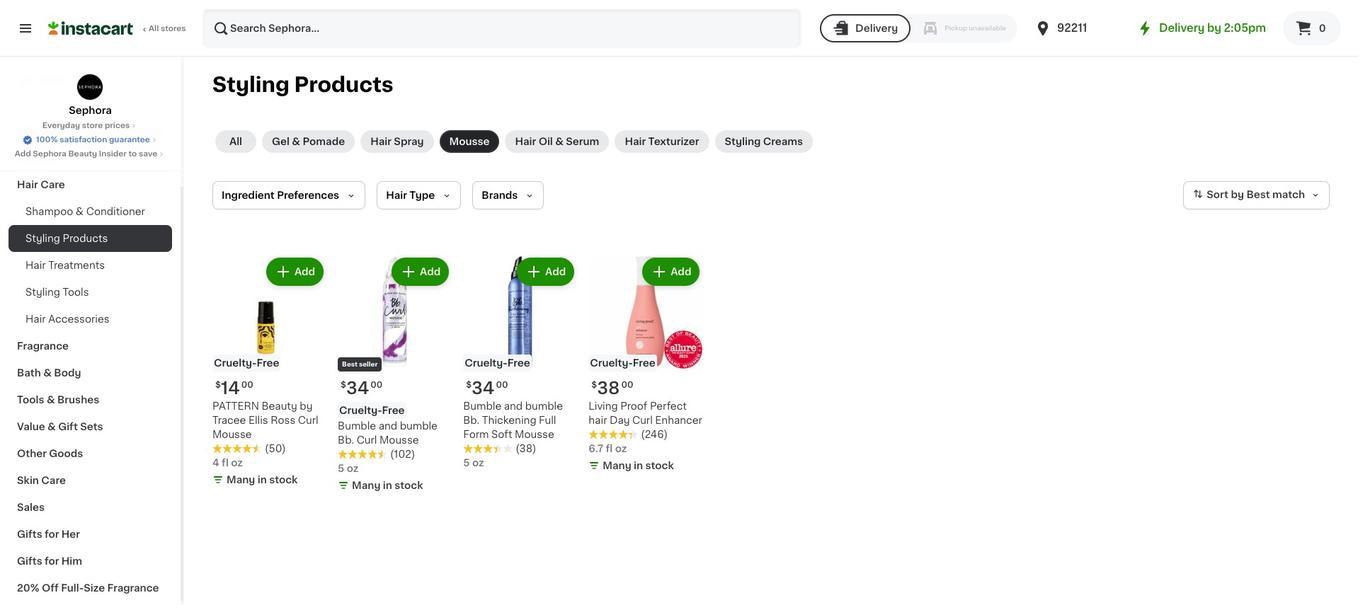 Task type: describe. For each thing, give the bounding box(es) containing it.
thickening
[[482, 416, 536, 426]]

add inside add sephora beauty insider to save link
[[15, 150, 31, 158]]

2 $ from the left
[[341, 381, 346, 390]]

& for body
[[43, 368, 52, 378]]

bath & body
[[17, 368, 81, 378]]

5 for bumble and bumble bb. curl mousse
[[338, 464, 344, 474]]

hair texturizer
[[625, 137, 699, 147]]

hair treatments
[[25, 261, 105, 271]]

styling products link
[[8, 225, 172, 252]]

buy it again
[[40, 47, 100, 57]]

fl for 14
[[222, 458, 229, 468]]

buy
[[40, 47, 60, 57]]

off
[[42, 584, 59, 593]]

satisfaction
[[60, 136, 107, 144]]

cruelty-free for 38
[[590, 358, 656, 368]]

best seller
[[342, 361, 378, 368]]

in for 38
[[634, 461, 643, 471]]

size
[[84, 584, 105, 593]]

add button for 34
[[518, 259, 573, 285]]

00 for bumble
[[496, 381, 508, 390]]

delivery by 2:05pm link
[[1137, 20, 1266, 37]]

ingredient preferences
[[222, 190, 339, 200]]

$ 38 00
[[592, 380, 633, 397]]

again
[[72, 47, 100, 57]]

by for delivery
[[1207, 23, 1222, 33]]

hair care
[[17, 180, 65, 190]]

all stores
[[149, 25, 186, 33]]

hair for hair texturizer
[[625, 137, 646, 147]]

hair texturizer link
[[615, 130, 709, 153]]

value
[[17, 422, 45, 432]]

0 button
[[1283, 11, 1341, 45]]

brands button
[[473, 181, 544, 210]]

gifts for her
[[17, 530, 80, 540]]

6.7
[[589, 444, 603, 454]]

hair oil & serum
[[515, 137, 599, 147]]

for for her
[[45, 530, 59, 540]]

0 vertical spatial fragrance
[[17, 341, 69, 351]]

hair type
[[386, 190, 435, 200]]

4 fl oz
[[212, 458, 243, 468]]

tracee
[[212, 416, 246, 426]]

92211 button
[[1035, 8, 1120, 48]]

add sephora beauty insider to save
[[15, 150, 157, 158]]

hair care link
[[8, 171, 172, 198]]

makeup link
[[8, 144, 172, 171]]

tools & brushes link
[[8, 387, 172, 414]]

cruelty-free for 34
[[465, 358, 530, 368]]

2 product group from the left
[[338, 255, 452, 496]]

hair
[[589, 416, 607, 426]]

sort
[[1207, 190, 1229, 200]]

2 $ 34 00 from the left
[[466, 380, 508, 397]]

& for conditioner
[[76, 207, 84, 217]]

best for best seller
[[342, 361, 358, 368]]

& for brushes
[[47, 395, 55, 405]]

bb. for curl
[[338, 436, 354, 446]]

beauty inside "pattern beauty by tracee ellis ross  curl mousse"
[[262, 402, 297, 412]]

everyday store prices
[[42, 122, 130, 130]]

gifts for her link
[[8, 521, 172, 548]]

match
[[1273, 190, 1305, 200]]

delivery by 2:05pm
[[1159, 23, 1266, 33]]

(102)
[[390, 450, 415, 460]]

20% off full-size fragrance link
[[8, 575, 172, 602]]

styling down shampoo
[[25, 234, 60, 244]]

other goods link
[[8, 440, 172, 467]]

treatments
[[48, 261, 105, 271]]

free for 34
[[507, 358, 530, 368]]

6.7 fl oz
[[589, 444, 627, 454]]

bumble for mousse
[[400, 421, 438, 431]]

product group containing 38
[[589, 255, 703, 476]]

oz down bumble and bumble bb. curl mousse
[[347, 464, 359, 474]]

all stores link
[[48, 8, 187, 48]]

product group containing 14
[[212, 255, 327, 490]]

100% satisfaction guarantee
[[36, 136, 150, 144]]

texturizer
[[648, 137, 699, 147]]

sales link
[[8, 494, 172, 521]]

1 $ 34 00 from the left
[[341, 380, 383, 397]]

bumble for full
[[525, 402, 563, 412]]

bumble and bumble bb. thickening full form soft mousse
[[463, 402, 563, 440]]

tools & brushes
[[17, 395, 99, 405]]

bath & body link
[[8, 360, 172, 387]]

shampoo & conditioner link
[[8, 198, 172, 225]]

& for gift
[[48, 422, 56, 432]]

many in stock for 38
[[603, 461, 674, 471]]

value & gift sets link
[[8, 414, 172, 440]]

cruelty-free for 14
[[214, 358, 279, 368]]

1 34 from the left
[[346, 380, 369, 397]]

add for 34
[[545, 267, 566, 277]]

conditioner
[[86, 207, 145, 217]]

many for 14
[[227, 475, 255, 485]]

ellis
[[249, 416, 268, 426]]

bumble and bumble bb. curl mousse
[[338, 421, 438, 446]]

2 34 from the left
[[472, 380, 495, 397]]

guarantee
[[109, 136, 150, 144]]

serum
[[566, 137, 599, 147]]

instacart logo image
[[48, 20, 133, 37]]

all for all stores
[[149, 25, 159, 33]]

gifts for him link
[[8, 548, 172, 575]]

full
[[539, 416, 556, 426]]

add for 14
[[294, 267, 315, 277]]

hair type button
[[377, 181, 461, 210]]

skin
[[17, 476, 39, 486]]

sephora logo image
[[77, 74, 104, 101]]

everyday
[[42, 122, 80, 130]]

bb. for thickening
[[463, 416, 480, 426]]

gel
[[272, 137, 290, 147]]

delivery button
[[820, 14, 911, 42]]

1 horizontal spatial stock
[[395, 481, 423, 491]]

mousse link
[[439, 130, 500, 153]]

add button for 14
[[268, 259, 322, 285]]

pattern beauty by tracee ellis ross  curl mousse
[[212, 402, 318, 440]]

beauty inside the holiday party ready beauty link
[[124, 126, 161, 136]]

living
[[589, 402, 618, 412]]

many in stock for 14
[[227, 475, 298, 485]]

ingredient preferences button
[[212, 181, 366, 210]]

(246)
[[641, 430, 668, 440]]

oil
[[539, 137, 553, 147]]

cruelty- for 38
[[590, 358, 633, 368]]

14
[[221, 380, 240, 397]]

stock for 14
[[269, 475, 298, 485]]

holiday party ready beauty
[[17, 126, 161, 136]]

ready
[[89, 126, 122, 136]]

makeup
[[17, 153, 58, 163]]

other goods
[[17, 449, 83, 459]]

1 vertical spatial tools
[[17, 395, 44, 405]]

oz right 6.7
[[615, 444, 627, 454]]

cruelty- for 14
[[214, 358, 257, 368]]

sort by
[[1207, 190, 1244, 200]]

100% satisfaction guarantee button
[[22, 132, 159, 146]]

(38)
[[516, 444, 536, 454]]

shampoo & conditioner
[[25, 207, 145, 217]]

goods
[[49, 449, 83, 459]]

hair for hair accessories
[[25, 314, 46, 324]]

oz right the 4
[[231, 458, 243, 468]]

value & gift sets
[[17, 422, 103, 432]]

lists link
[[8, 67, 172, 95]]

00 for pattern
[[241, 381, 253, 390]]

gifts for gifts for her
[[17, 530, 42, 540]]

1 horizontal spatial in
[[383, 481, 392, 491]]



Task type: vqa. For each thing, say whether or not it's contained in the screenshot.
the rightmost BEAUTY
yes



Task type: locate. For each thing, give the bounding box(es) containing it.
0 horizontal spatial bumble
[[338, 421, 376, 431]]

hair for hair spray
[[370, 137, 392, 147]]

add button
[[268, 259, 322, 285], [393, 259, 448, 285], [518, 259, 573, 285], [644, 259, 699, 285]]

1 horizontal spatial best
[[1247, 190, 1270, 200]]

1 horizontal spatial bumble
[[463, 402, 502, 412]]

cruelty-free up $ 38 00
[[590, 358, 656, 368]]

0 vertical spatial best
[[1247, 190, 1270, 200]]

0 horizontal spatial fragrance
[[17, 341, 69, 351]]

oz down form
[[472, 458, 484, 468]]

styling up all link
[[212, 74, 289, 95]]

other
[[17, 449, 47, 459]]

stock for 38
[[645, 461, 674, 471]]

cruelty- up $ 14 00
[[214, 358, 257, 368]]

bumble inside bumble and bumble bb. thickening full form soft mousse
[[463, 402, 502, 412]]

hair spray
[[370, 137, 424, 147]]

0 horizontal spatial all
[[149, 25, 159, 33]]

best match
[[1247, 190, 1305, 200]]

& left gift in the bottom of the page
[[48, 422, 56, 432]]

hair oil & serum link
[[505, 130, 609, 153]]

1 horizontal spatial bumble
[[525, 402, 563, 412]]

hair inside 'link'
[[370, 137, 392, 147]]

fl for 38
[[606, 444, 613, 454]]

00 inside $ 38 00
[[621, 381, 633, 390]]

2 add button from the left
[[393, 259, 448, 285]]

1 vertical spatial care
[[41, 476, 66, 486]]

everyday store prices link
[[42, 120, 138, 132]]

bumble for thickening
[[463, 402, 502, 412]]

form
[[463, 430, 489, 440]]

curl inside the living proof perfect hair day curl enhancer
[[632, 416, 653, 426]]

0 vertical spatial for
[[45, 530, 59, 540]]

1 horizontal spatial many in stock
[[352, 481, 423, 491]]

0 horizontal spatial $ 34 00
[[341, 380, 383, 397]]

$ for bumble and bumble bb. thickening full form soft mousse
[[466, 381, 472, 390]]

and up "thickening"
[[504, 402, 523, 412]]

by for sort
[[1231, 190, 1244, 200]]

1 vertical spatial sephora
[[33, 150, 66, 158]]

save
[[139, 150, 157, 158]]

0 horizontal spatial tools
[[17, 395, 44, 405]]

products up pomade
[[294, 74, 394, 95]]

gifts up 20%
[[17, 557, 42, 567]]

hair left oil
[[515, 137, 536, 147]]

fl right 6.7
[[606, 444, 613, 454]]

hair left "spray"
[[370, 137, 392, 147]]

0 vertical spatial products
[[294, 74, 394, 95]]

mousse up (102)
[[380, 436, 419, 446]]

gifts down sales
[[17, 530, 42, 540]]

0 vertical spatial by
[[1207, 23, 1222, 33]]

free up pattern
[[257, 358, 279, 368]]

ross
[[271, 416, 295, 426]]

2 horizontal spatial many in stock
[[603, 461, 674, 471]]

00 right 14
[[241, 381, 253, 390]]

4 add button from the left
[[644, 259, 699, 285]]

2 00 from the left
[[371, 381, 383, 390]]

4 00 from the left
[[621, 381, 633, 390]]

$ down best seller at the bottom left of page
[[341, 381, 346, 390]]

hair left the texturizer at the top of page
[[625, 137, 646, 147]]

many in stock down the (50) at the left of the page
[[227, 475, 298, 485]]

& right the 'bath'
[[43, 368, 52, 378]]

body
[[54, 368, 81, 378]]

1 vertical spatial gifts
[[17, 557, 42, 567]]

hair left type
[[386, 190, 407, 200]]

$ for living proof perfect hair day curl enhancer
[[592, 381, 597, 390]]

best inside field
[[1247, 190, 1270, 200]]

products down shampoo & conditioner
[[63, 234, 108, 244]]

34 down best seller at the bottom left of page
[[346, 380, 369, 397]]

add
[[15, 150, 31, 158], [294, 267, 315, 277], [420, 267, 441, 277], [545, 267, 566, 277], [671, 267, 691, 277]]

cruelty-free
[[214, 358, 279, 368], [465, 358, 530, 368], [590, 358, 656, 368], [339, 406, 405, 416]]

bumble up (102)
[[400, 421, 438, 431]]

free for 14
[[257, 358, 279, 368]]

fragrance up bath & body
[[17, 341, 69, 351]]

0 horizontal spatial sephora
[[33, 150, 66, 158]]

0 horizontal spatial curl
[[298, 416, 318, 426]]

3 00 from the left
[[496, 381, 508, 390]]

and
[[504, 402, 523, 412], [379, 421, 397, 431]]

and inside bumble and bumble bb. curl mousse
[[379, 421, 397, 431]]

accessories
[[48, 314, 109, 324]]

0 vertical spatial fl
[[606, 444, 613, 454]]

styling left creams
[[725, 137, 761, 147]]

oz
[[615, 444, 627, 454], [231, 458, 243, 468], [472, 458, 484, 468], [347, 464, 359, 474]]

mousse inside "pattern beauty by tracee ellis ross  curl mousse"
[[212, 430, 252, 440]]

best for best match
[[1247, 190, 1270, 200]]

1 vertical spatial bumble
[[400, 421, 438, 431]]

delivery for delivery
[[856, 23, 898, 33]]

1 $ from the left
[[215, 381, 221, 390]]

1 vertical spatial fl
[[222, 458, 229, 468]]

tools up 'value'
[[17, 395, 44, 405]]

many in stock
[[603, 461, 674, 471], [227, 475, 298, 485], [352, 481, 423, 491]]

0 vertical spatial all
[[149, 25, 159, 33]]

0 vertical spatial beauty
[[124, 126, 161, 136]]

type
[[410, 190, 435, 200]]

bumble for curl
[[338, 421, 376, 431]]

mousse inside bumble and bumble bb. curl mousse
[[380, 436, 419, 446]]

free up bumble and bumble bb. curl mousse
[[382, 406, 405, 416]]

all left gel
[[229, 137, 242, 147]]

1 vertical spatial by
[[1231, 190, 1244, 200]]

bumble up full
[[525, 402, 563, 412]]

0 horizontal spatial 5 oz
[[338, 464, 359, 474]]

0 horizontal spatial many
[[227, 475, 255, 485]]

creams
[[763, 137, 803, 147]]

add button for 38
[[644, 259, 699, 285]]

cruelty- up $ 38 00
[[590, 358, 633, 368]]

product group
[[212, 255, 327, 490], [338, 255, 452, 496], [463, 255, 577, 470], [589, 255, 703, 476]]

1 vertical spatial products
[[63, 234, 108, 244]]

service type group
[[820, 14, 1018, 42]]

curl
[[298, 416, 318, 426], [632, 416, 653, 426], [357, 436, 377, 446]]

2 horizontal spatial stock
[[645, 461, 674, 471]]

free up bumble and bumble bb. thickening full form soft mousse
[[507, 358, 530, 368]]

hair treatments link
[[8, 252, 172, 279]]

100%
[[36, 136, 58, 144]]

in for 14
[[258, 475, 267, 485]]

holiday
[[17, 126, 56, 136]]

& down hair care link on the left top
[[76, 207, 84, 217]]

1 horizontal spatial styling products
[[212, 74, 394, 95]]

bumble down best seller at the bottom left of page
[[338, 421, 376, 431]]

5 oz for bumble and bumble bb. curl mousse
[[338, 464, 359, 474]]

stock down (246)
[[645, 461, 674, 471]]

0
[[1319, 23, 1326, 33]]

care up shampoo
[[40, 180, 65, 190]]

2 horizontal spatial beauty
[[262, 402, 297, 412]]

cruelty-free up bumble and bumble bb. curl mousse
[[339, 406, 405, 416]]

0 vertical spatial tools
[[63, 288, 89, 297]]

sephora link
[[69, 74, 112, 118]]

0 vertical spatial and
[[504, 402, 523, 412]]

1 vertical spatial beauty
[[68, 150, 97, 158]]

gifts for gifts for him
[[17, 557, 42, 567]]

best left the match
[[1247, 190, 1270, 200]]

2 horizontal spatial curl
[[632, 416, 653, 426]]

2 horizontal spatial by
[[1231, 190, 1244, 200]]

0 horizontal spatial bb.
[[338, 436, 354, 446]]

$ up pattern
[[215, 381, 221, 390]]

bumble inside bumble and bumble bb. thickening full form soft mousse
[[525, 402, 563, 412]]

1 horizontal spatial 5
[[463, 458, 470, 468]]

all for all
[[229, 137, 242, 147]]

free up $ 38 00
[[633, 358, 656, 368]]

hair up styling tools
[[25, 261, 46, 271]]

mousse down tracee
[[212, 430, 252, 440]]

delivery inside "button"
[[856, 23, 898, 33]]

mousse inside bumble and bumble bb. thickening full form soft mousse
[[515, 430, 554, 440]]

0 vertical spatial bumble
[[525, 402, 563, 412]]

living proof perfect hair day curl enhancer
[[589, 402, 702, 426]]

to
[[129, 150, 137, 158]]

bumble inside bumble and bumble bb. curl mousse
[[400, 421, 438, 431]]

fl
[[606, 444, 613, 454], [222, 458, 229, 468]]

& right oil
[[555, 137, 564, 147]]

many down 6.7 fl oz on the bottom
[[603, 461, 631, 471]]

and up (102)
[[379, 421, 397, 431]]

1 horizontal spatial 5 oz
[[463, 458, 484, 468]]

hair down makeup
[[17, 180, 38, 190]]

1 vertical spatial for
[[45, 557, 59, 567]]

4
[[212, 458, 219, 468]]

1 vertical spatial bb.
[[338, 436, 354, 446]]

hair for hair oil & serum
[[515, 137, 536, 147]]

beauty up the ross
[[262, 402, 297, 412]]

hair down styling tools
[[25, 314, 46, 324]]

0 horizontal spatial and
[[379, 421, 397, 431]]

2 gifts from the top
[[17, 557, 42, 567]]

tools down treatments
[[63, 288, 89, 297]]

2 vertical spatial beauty
[[262, 402, 297, 412]]

for inside "link"
[[45, 557, 59, 567]]

★★★★★
[[589, 430, 638, 440], [589, 430, 638, 440], [212, 444, 262, 454], [212, 444, 262, 454], [463, 444, 513, 454], [463, 444, 513, 454], [338, 450, 387, 460], [338, 450, 387, 460]]

free for 38
[[633, 358, 656, 368]]

$ for pattern beauty by tracee ellis ross  curl mousse
[[215, 381, 221, 390]]

$ up living at the bottom of page
[[592, 381, 597, 390]]

mousse
[[449, 137, 490, 147], [212, 430, 252, 440], [515, 430, 554, 440], [380, 436, 419, 446]]

& down bath & body
[[47, 395, 55, 405]]

bb. inside bumble and bumble bb. thickening full form soft mousse
[[463, 416, 480, 426]]

add for 38
[[671, 267, 691, 277]]

0 horizontal spatial 34
[[346, 380, 369, 397]]

hair for hair treatments
[[25, 261, 46, 271]]

34 up "thickening"
[[472, 380, 495, 397]]

soft
[[491, 430, 512, 440]]

in down (102)
[[383, 481, 392, 491]]

5
[[463, 458, 470, 468], [338, 464, 344, 474]]

cruelty- up "thickening"
[[465, 358, 507, 368]]

styling products
[[212, 74, 394, 95], [25, 234, 108, 244]]

1 vertical spatial fragrance
[[107, 584, 159, 593]]

mousse inside mousse link
[[449, 137, 490, 147]]

skin care link
[[8, 467, 172, 494]]

20% off full-size fragrance
[[17, 584, 159, 593]]

best inside product group
[[342, 361, 358, 368]]

0 horizontal spatial bumble
[[400, 421, 438, 431]]

cruelty- for 34
[[465, 358, 507, 368]]

styling creams
[[725, 137, 803, 147]]

care inside 'link'
[[41, 476, 66, 486]]

hair for hair care
[[17, 180, 38, 190]]

products inside styling products link
[[63, 234, 108, 244]]

00 inside $ 14 00
[[241, 381, 253, 390]]

1 horizontal spatial delivery
[[1159, 23, 1205, 33]]

1 vertical spatial best
[[342, 361, 358, 368]]

products
[[294, 74, 394, 95], [63, 234, 108, 244]]

by inside field
[[1231, 190, 1244, 200]]

fl right the 4
[[222, 458, 229, 468]]

care for hair care
[[40, 180, 65, 190]]

0 horizontal spatial best
[[342, 361, 358, 368]]

0 vertical spatial styling products
[[212, 74, 394, 95]]

styling creams link
[[715, 130, 813, 153]]

and for curl
[[379, 421, 397, 431]]

store
[[82, 122, 103, 130]]

5 down form
[[463, 458, 470, 468]]

cruelty- up bumble and bumble bb. curl mousse
[[339, 406, 382, 416]]

Search field
[[204, 10, 800, 47]]

2 for from the top
[[45, 557, 59, 567]]

for left 'him' in the left of the page
[[45, 557, 59, 567]]

1 horizontal spatial by
[[1207, 23, 1222, 33]]

(50)
[[265, 444, 286, 454]]

1 for from the top
[[45, 530, 59, 540]]

many in stock down 6.7 fl oz on the bottom
[[603, 461, 674, 471]]

hair inside dropdown button
[[386, 190, 407, 200]]

& right gel
[[292, 137, 300, 147]]

styling down hair treatments
[[25, 288, 60, 297]]

None search field
[[203, 8, 802, 48]]

1 horizontal spatial bb.
[[463, 416, 480, 426]]

stock down (102)
[[395, 481, 423, 491]]

for for him
[[45, 557, 59, 567]]

00 up "thickening"
[[496, 381, 508, 390]]

delivery for delivery by 2:05pm
[[1159, 23, 1205, 33]]

cruelty-free up $ 14 00
[[214, 358, 279, 368]]

beauty up save
[[124, 126, 161, 136]]

curl inside "pattern beauty by tracee ellis ross  curl mousse"
[[298, 416, 318, 426]]

5 for bumble and bumble bb. thickening full form soft mousse
[[463, 458, 470, 468]]

0 horizontal spatial delivery
[[856, 23, 898, 33]]

seller
[[359, 361, 378, 368]]

0 horizontal spatial by
[[300, 402, 313, 412]]

1 horizontal spatial curl
[[357, 436, 377, 446]]

$ 14 00
[[215, 380, 253, 397]]

0 horizontal spatial styling products
[[25, 234, 108, 244]]

1 vertical spatial and
[[379, 421, 397, 431]]

& for pomade
[[292, 137, 300, 147]]

beauty inside add sephora beauty insider to save link
[[68, 150, 97, 158]]

2 vertical spatial by
[[300, 402, 313, 412]]

& inside "link"
[[292, 137, 300, 147]]

sales
[[17, 503, 45, 513]]

4 $ from the left
[[592, 381, 597, 390]]

in down the (50) at the left of the page
[[258, 475, 267, 485]]

by
[[1207, 23, 1222, 33], [1231, 190, 1244, 200], [300, 402, 313, 412]]

bumble up form
[[463, 402, 502, 412]]

gel & pomade link
[[262, 130, 355, 153]]

$ inside $ 14 00
[[215, 381, 221, 390]]

0 vertical spatial care
[[40, 180, 65, 190]]

$ up form
[[466, 381, 472, 390]]

0 horizontal spatial beauty
[[68, 150, 97, 158]]

$ 34 00 up "thickening"
[[466, 380, 508, 397]]

best left seller
[[342, 361, 358, 368]]

perfect
[[650, 402, 687, 412]]

0 horizontal spatial products
[[63, 234, 108, 244]]

many in stock down (102)
[[352, 481, 423, 491]]

$ 34 00 down best seller at the bottom left of page
[[341, 380, 383, 397]]

in down (246)
[[634, 461, 643, 471]]

cruelty-free up "thickening"
[[465, 358, 530, 368]]

$ inside $ 38 00
[[592, 381, 597, 390]]

5 oz for bumble and bumble bb. thickening full form soft mousse
[[463, 458, 484, 468]]

1 horizontal spatial $ 34 00
[[466, 380, 508, 397]]

care for skin care
[[41, 476, 66, 486]]

skin care
[[17, 476, 66, 486]]

1 horizontal spatial 34
[[472, 380, 495, 397]]

5 down bumble and bumble bb. curl mousse
[[338, 464, 344, 474]]

hair spray link
[[361, 130, 434, 153]]

00 right the 38
[[621, 381, 633, 390]]

1 horizontal spatial and
[[504, 402, 523, 412]]

stock down the (50) at the left of the page
[[269, 475, 298, 485]]

gifts
[[17, 530, 42, 540], [17, 557, 42, 567]]

1 horizontal spatial many
[[352, 481, 381, 491]]

hair for hair type
[[386, 190, 407, 200]]

spray
[[394, 137, 424, 147]]

styling tools
[[25, 288, 89, 297]]

1 horizontal spatial all
[[229, 137, 242, 147]]

0 vertical spatial sephora
[[69, 106, 112, 115]]

all link
[[215, 130, 256, 153]]

0 horizontal spatial in
[[258, 475, 267, 485]]

gifts inside gifts for her link
[[17, 530, 42, 540]]

hair accessories
[[25, 314, 109, 324]]

1 horizontal spatial fragrance
[[107, 584, 159, 593]]

0 vertical spatial bb.
[[463, 416, 480, 426]]

20%
[[17, 584, 39, 593]]

0 horizontal spatial stock
[[269, 475, 298, 485]]

3 product group from the left
[[463, 255, 577, 470]]

2 horizontal spatial many
[[603, 461, 631, 471]]

beauty down satisfaction
[[68, 150, 97, 158]]

3 $ from the left
[[466, 381, 472, 390]]

sephora up store
[[69, 106, 112, 115]]

gifts inside gifts for him "link"
[[17, 557, 42, 567]]

for left her
[[45, 530, 59, 540]]

5 oz down bumble and bumble bb. curl mousse
[[338, 464, 359, 474]]

0 vertical spatial bumble
[[463, 402, 502, 412]]

2 horizontal spatial in
[[634, 461, 643, 471]]

00 down seller
[[371, 381, 383, 390]]

styling products up gel & pomade
[[212, 74, 394, 95]]

and for thickening
[[504, 402, 523, 412]]

0 horizontal spatial fl
[[222, 458, 229, 468]]

5 oz down form
[[463, 458, 484, 468]]

fragrance
[[17, 341, 69, 351], [107, 584, 159, 593]]

all left 'stores'
[[149, 25, 159, 33]]

4 product group from the left
[[589, 255, 703, 476]]

many for 38
[[603, 461, 631, 471]]

1 product group from the left
[[212, 255, 327, 490]]

care right skin
[[41, 476, 66, 486]]

1 horizontal spatial beauty
[[124, 126, 161, 136]]

00 for living
[[621, 381, 633, 390]]

bumble inside bumble and bumble bb. curl mousse
[[338, 421, 376, 431]]

Best match Sort by field
[[1183, 181, 1330, 210]]

1 vertical spatial all
[[229, 137, 242, 147]]

bb. inside bumble and bumble bb. curl mousse
[[338, 436, 354, 446]]

fragrance link
[[8, 333, 172, 360]]

bath
[[17, 368, 41, 378]]

0 horizontal spatial many in stock
[[227, 475, 298, 485]]

1 horizontal spatial sephora
[[69, 106, 112, 115]]

sephora down 100%
[[33, 150, 66, 158]]

1 00 from the left
[[241, 381, 253, 390]]

1 horizontal spatial products
[[294, 74, 394, 95]]

3 add button from the left
[[518, 259, 573, 285]]

0 vertical spatial gifts
[[17, 530, 42, 540]]

buy it again link
[[8, 38, 172, 67]]

0 horizontal spatial 5
[[338, 464, 344, 474]]

1 horizontal spatial fl
[[606, 444, 613, 454]]

many down '4 fl oz'
[[227, 475, 255, 485]]

1 vertical spatial styling products
[[25, 234, 108, 244]]

and inside bumble and bumble bb. thickening full form soft mousse
[[504, 402, 523, 412]]

it
[[62, 47, 69, 57]]

1 vertical spatial bumble
[[338, 421, 376, 431]]

styling products up hair treatments
[[25, 234, 108, 244]]

by inside "pattern beauty by tracee ellis ross  curl mousse"
[[300, 402, 313, 412]]

many
[[603, 461, 631, 471], [227, 475, 255, 485], [352, 481, 381, 491]]

all
[[149, 25, 159, 33], [229, 137, 242, 147]]

curl inside bumble and bumble bb. curl mousse
[[357, 436, 377, 446]]

brands
[[482, 190, 518, 200]]

many down bumble and bumble bb. curl mousse
[[352, 481, 381, 491]]

prices
[[105, 122, 130, 130]]

1 gifts from the top
[[17, 530, 42, 540]]

her
[[61, 530, 80, 540]]

fragrance right size
[[107, 584, 159, 593]]

gift
[[58, 422, 78, 432]]

1 add button from the left
[[268, 259, 322, 285]]

34
[[346, 380, 369, 397], [472, 380, 495, 397]]

mousse up (38)
[[515, 430, 554, 440]]

bumble
[[463, 402, 502, 412], [338, 421, 376, 431]]

1 horizontal spatial tools
[[63, 288, 89, 297]]

mousse right "spray"
[[449, 137, 490, 147]]



